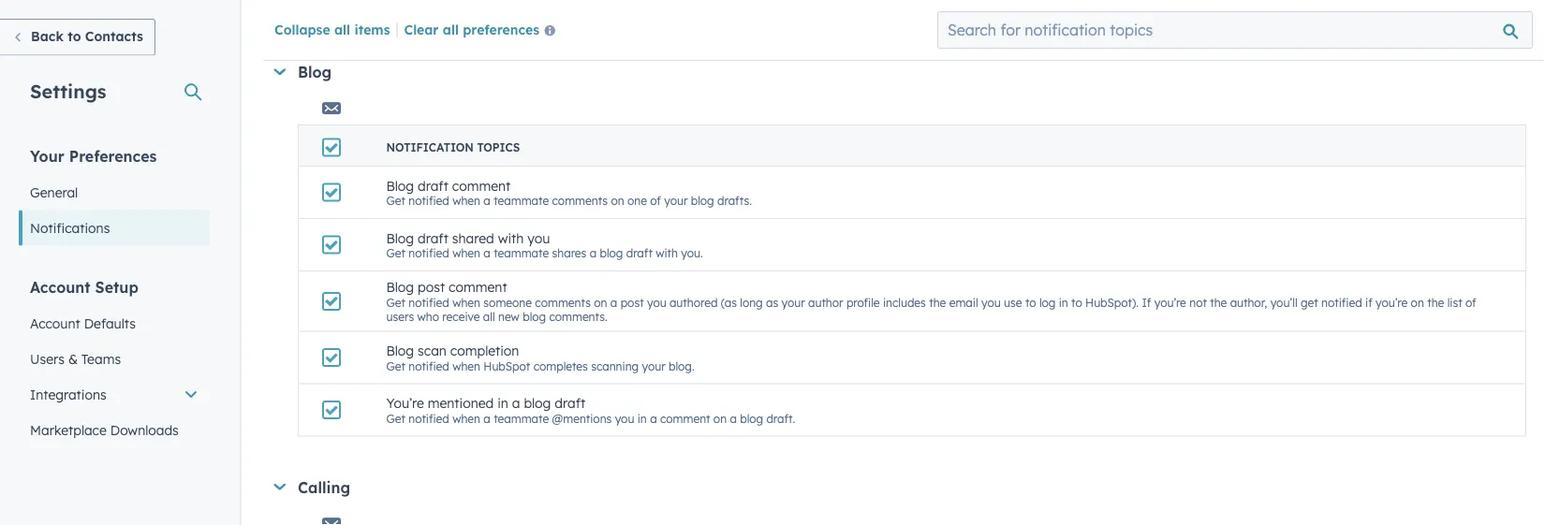 Task type: locate. For each thing, give the bounding box(es) containing it.
account for account setup
[[30, 278, 90, 296]]

blog right new
[[523, 309, 546, 324]]

1 vertical spatial teammate
[[494, 246, 549, 260]]

blog left drafts.
[[691, 194, 714, 208]]

when right you're
[[452, 411, 480, 425]]

marketplace downloads link
[[19, 412, 210, 448]]

blog button
[[273, 63, 1526, 81]]

4 when from the top
[[452, 359, 480, 373]]

with
[[498, 230, 524, 246], [656, 246, 678, 260]]

you inside you're mentioned in a blog draft get notified when a teammate @mentions you in a comment on a blog draft.
[[615, 411, 634, 425]]

your right one
[[664, 194, 688, 208]]

your preferences element
[[19, 146, 210, 246]]

1 the from the left
[[929, 295, 946, 309]]

1 horizontal spatial of
[[1466, 295, 1476, 309]]

teammate inside the "blog draft shared with you get notified when a teammate shares a blog draft with you."
[[494, 246, 549, 260]]

your inside blog scan completion get notified when hubspot completes scanning your blog.
[[642, 359, 666, 373]]

on left draft.
[[713, 411, 727, 425]]

1 horizontal spatial all
[[443, 21, 459, 37]]

4 get from the top
[[386, 359, 405, 373]]

in
[[1059, 295, 1068, 309], [497, 395, 508, 411], [637, 411, 647, 425]]

0 horizontal spatial in
[[497, 395, 508, 411]]

calling
[[298, 478, 350, 497]]

1 account from the top
[[30, 278, 90, 296]]

you'll
[[1270, 295, 1298, 309]]

your right the as
[[781, 295, 805, 309]]

2 when from the top
[[452, 246, 480, 260]]

blog inside the blog draft comment get notified when a teammate comments on one of your blog drafts.
[[386, 177, 414, 194]]

post up "who" in the bottom of the page
[[418, 279, 445, 295]]

all left new
[[483, 309, 495, 324]]

you left shares
[[527, 230, 550, 246]]

1 vertical spatial account
[[30, 315, 80, 331]]

get left "who" in the bottom of the page
[[386, 295, 405, 309]]

when up receive
[[452, 246, 480, 260]]

hubspot
[[484, 359, 530, 373]]

get up you're
[[386, 359, 405, 373]]

you.
[[681, 246, 703, 260]]

blog right caret image
[[298, 63, 332, 81]]

of
[[650, 194, 661, 208], [1466, 295, 1476, 309]]

1 horizontal spatial to
[[1025, 295, 1036, 309]]

2 horizontal spatial the
[[1427, 295, 1444, 309]]

blog right shares
[[600, 246, 623, 260]]

when inside blog post comment get notified when someone comments on a post you authored (as long as your author profile includes the email you use to log in to hubspot). if you're not the author, you'll get notified if you're on the list of users who receive all new blog comments.
[[452, 295, 480, 309]]

blog inside the "blog draft shared with you get notified when a teammate shares a blog draft with you."
[[600, 246, 623, 260]]

in inside blog post comment get notified when someone comments on a post you authored (as long as your author profile includes the email you use to log in to hubspot). if you're not the author, you'll get notified if you're on the list of users who receive all new blog comments.
[[1059, 295, 1068, 309]]

you right @mentions
[[615, 411, 634, 425]]

get left mentioned on the bottom
[[386, 411, 405, 425]]

with left you.
[[656, 246, 678, 260]]

notified left if
[[1321, 295, 1362, 309]]

who
[[417, 309, 439, 324]]

0 vertical spatial comment
[[452, 177, 511, 194]]

teammate down hubspot
[[494, 411, 549, 425]]

comment inside blog post comment get notified when someone comments on a post you authored (as long as your author profile includes the email you use to log in to hubspot). if you're not the author, you'll get notified if you're on the list of users who receive all new blog comments.
[[449, 279, 507, 295]]

notifications link
[[19, 210, 210, 246]]

2 the from the left
[[1210, 295, 1227, 309]]

blog for blog draft comment get notified when a teammate comments on one of your blog drafts.
[[386, 177, 414, 194]]

all left items
[[334, 21, 350, 37]]

to right "back"
[[68, 28, 81, 44]]

you left use
[[981, 295, 1001, 309]]

when right "who" in the bottom of the page
[[452, 295, 480, 309]]

get
[[1301, 295, 1318, 309]]

2 horizontal spatial in
[[1059, 295, 1068, 309]]

blog left draft.
[[740, 411, 763, 425]]

comment down "blog."
[[660, 411, 710, 425]]

1 horizontal spatial you're
[[1376, 295, 1408, 309]]

1 horizontal spatial the
[[1210, 295, 1227, 309]]

teammate left shares
[[494, 246, 549, 260]]

the left email on the bottom of the page
[[929, 295, 946, 309]]

get inside blog post comment get notified when someone comments on a post you authored (as long as your author profile includes the email you use to log in to hubspot). if you're not the author, you'll get notified if you're on the list of users who receive all new blog comments.
[[386, 295, 405, 309]]

5 get from the top
[[386, 411, 405, 425]]

account defaults
[[30, 315, 136, 331]]

all right clear
[[443, 21, 459, 37]]

of right "list"
[[1466, 295, 1476, 309]]

draft inside the blog draft comment get notified when a teammate comments on one of your blog drafts.
[[418, 177, 448, 194]]

get inside blog scan completion get notified when hubspot completes scanning your blog.
[[386, 359, 405, 373]]

profile
[[846, 295, 880, 309]]

1 vertical spatial of
[[1466, 295, 1476, 309]]

blog up users
[[386, 279, 414, 295]]

0 vertical spatial of
[[650, 194, 661, 208]]

you inside the "blog draft shared with you get notified when a teammate shares a blog draft with you."
[[527, 230, 550, 246]]

author,
[[1230, 295, 1267, 309]]

1 you're from the left
[[1154, 295, 1186, 309]]

notified
[[408, 194, 449, 208], [408, 246, 449, 260], [408, 295, 449, 309], [1321, 295, 1362, 309], [408, 359, 449, 373], [408, 411, 449, 425]]

in down hubspot
[[497, 395, 508, 411]]

on inside the blog draft comment get notified when a teammate comments on one of your blog drafts.
[[611, 194, 624, 208]]

0 horizontal spatial you're
[[1154, 295, 1186, 309]]

users & teams link
[[19, 341, 210, 377]]

1 vertical spatial comment
[[449, 279, 507, 295]]

draft inside you're mentioned in a blog draft get notified when a teammate @mentions you in a comment on a blog draft.
[[555, 395, 585, 411]]

notified down notification
[[408, 194, 449, 208]]

all
[[334, 21, 350, 37], [443, 21, 459, 37], [483, 309, 495, 324]]

blog left the shared
[[386, 230, 414, 246]]

comments down shares
[[535, 295, 591, 309]]

2 account from the top
[[30, 315, 80, 331]]

you
[[527, 230, 550, 246], [647, 295, 666, 309], [981, 295, 1001, 309], [615, 411, 634, 425]]

blog left scan
[[386, 343, 414, 359]]

teammate up the "blog draft shared with you get notified when a teammate shares a blog draft with you."
[[494, 194, 549, 208]]

use
[[1004, 295, 1022, 309]]

post right comments.
[[621, 295, 644, 309]]

account
[[30, 278, 90, 296], [30, 315, 80, 331]]

when
[[452, 194, 480, 208], [452, 246, 480, 260], [452, 295, 480, 309], [452, 359, 480, 373], [452, 411, 480, 425]]

get inside the blog draft comment get notified when a teammate comments on one of your blog drafts.
[[386, 194, 405, 208]]

blog inside blog post comment get notified when someone comments on a post you authored (as long as your author profile includes the email you use to log in to hubspot). if you're not the author, you'll get notified if you're on the list of users who receive all new blog comments.
[[386, 279, 414, 295]]

a inside blog post comment get notified when someone comments on a post you authored (as long as your author profile includes the email you use to log in to hubspot). if you're not the author, you'll get notified if you're on the list of users who receive all new blog comments.
[[610, 295, 617, 309]]

3 get from the top
[[386, 295, 405, 309]]

your
[[30, 147, 64, 165]]

receive
[[442, 309, 480, 324]]

long
[[740, 295, 763, 309]]

notified inside the "blog draft shared with you get notified when a teammate shares a blog draft with you."
[[408, 246, 449, 260]]

comment up receive
[[449, 279, 507, 295]]

3 the from the left
[[1427, 295, 1444, 309]]

2 horizontal spatial all
[[483, 309, 495, 324]]

blog
[[298, 63, 332, 81], [386, 177, 414, 194], [386, 230, 414, 246], [386, 279, 414, 295], [386, 343, 414, 359]]

in right log
[[1059, 295, 1068, 309]]

drafts.
[[717, 194, 752, 208]]

1 horizontal spatial in
[[637, 411, 647, 425]]

when inside blog scan completion get notified when hubspot completes scanning your blog.
[[452, 359, 480, 373]]

the left "list"
[[1427, 295, 1444, 309]]

caret image
[[274, 484, 286, 490]]

1 vertical spatial comments
[[535, 295, 591, 309]]

0 horizontal spatial of
[[650, 194, 661, 208]]

0 vertical spatial account
[[30, 278, 90, 296]]

account up users in the left bottom of the page
[[30, 315, 80, 331]]

2 vertical spatial your
[[642, 359, 666, 373]]

the right the not
[[1210, 295, 1227, 309]]

0 horizontal spatial post
[[418, 279, 445, 295]]

get
[[386, 194, 405, 208], [386, 246, 405, 260], [386, 295, 405, 309], [386, 359, 405, 373], [386, 411, 405, 425]]

1 get from the top
[[386, 194, 405, 208]]

shared
[[452, 230, 494, 246]]

completes
[[533, 359, 588, 373]]

on left one
[[611, 194, 624, 208]]

0 horizontal spatial to
[[68, 28, 81, 44]]

you're
[[1154, 295, 1186, 309], [1376, 295, 1408, 309]]

get for blog draft comment
[[386, 194, 405, 208]]

on inside you're mentioned in a blog draft get notified when a teammate @mentions you in a comment on a blog draft.
[[713, 411, 727, 425]]

comments
[[552, 194, 608, 208], [535, 295, 591, 309]]

blog draft comment get notified when a teammate comments on one of your blog drafts.
[[386, 177, 752, 208]]

draft down completes
[[555, 395, 585, 411]]

notified down scan
[[408, 411, 449, 425]]

comments inside the blog draft comment get notified when a teammate comments on one of your blog drafts.
[[552, 194, 608, 208]]

get down notification
[[386, 194, 405, 208]]

clear
[[404, 21, 439, 37]]

1 teammate from the top
[[494, 194, 549, 208]]

comment inside the blog draft comment get notified when a teammate comments on one of your blog drafts.
[[452, 177, 511, 194]]

your left "blog."
[[642, 359, 666, 373]]

0 horizontal spatial all
[[334, 21, 350, 37]]

to left log
[[1025, 295, 1036, 309]]

to
[[68, 28, 81, 44], [1025, 295, 1036, 309], [1071, 295, 1082, 309]]

collapse all items button
[[274, 21, 390, 37]]

get up users
[[386, 246, 405, 260]]

get for blog post comment
[[386, 295, 405, 309]]

post
[[418, 279, 445, 295], [621, 295, 644, 309]]

2 vertical spatial comment
[[660, 411, 710, 425]]

when right scan
[[452, 359, 480, 373]]

notified left the shared
[[408, 246, 449, 260]]

back to contacts link
[[0, 19, 155, 56]]

blog inside blog scan completion get notified when hubspot completes scanning your blog.
[[386, 343, 414, 359]]

&
[[68, 351, 78, 367]]

3 when from the top
[[452, 295, 480, 309]]

when up the shared
[[452, 194, 480, 208]]

setup
[[95, 278, 138, 296]]

when inside the blog draft comment get notified when a teammate comments on one of your blog drafts.
[[452, 194, 480, 208]]

comment down topics
[[452, 177, 511, 194]]

of right one
[[650, 194, 661, 208]]

with right the shared
[[498, 230, 524, 246]]

notified up scan
[[408, 295, 449, 309]]

2 get from the top
[[386, 246, 405, 260]]

authored
[[670, 295, 718, 309]]

3 teammate from the top
[[494, 411, 549, 425]]

0 vertical spatial comments
[[552, 194, 608, 208]]

the
[[929, 295, 946, 309], [1210, 295, 1227, 309], [1427, 295, 1444, 309]]

draft down notification
[[418, 177, 448, 194]]

get inside you're mentioned in a blog draft get notified when a teammate @mentions you in a comment on a blog draft.
[[386, 411, 405, 425]]

account up account defaults
[[30, 278, 90, 296]]

Search for notification topics search field
[[937, 11, 1533, 49]]

items
[[354, 21, 390, 37]]

your
[[664, 194, 688, 208], [781, 295, 805, 309], [642, 359, 666, 373]]

users
[[30, 351, 65, 367]]

a
[[484, 194, 491, 208], [484, 246, 491, 260], [590, 246, 597, 260], [610, 295, 617, 309], [512, 395, 520, 411], [484, 411, 491, 425], [650, 411, 657, 425], [730, 411, 737, 425]]

a inside the blog draft comment get notified when a teammate comments on one of your blog drafts.
[[484, 194, 491, 208]]

to right log
[[1071, 295, 1082, 309]]

comments inside blog post comment get notified when someone comments on a post you authored (as long as your author profile includes the email you use to log in to hubspot). if you're not the author, you'll get notified if you're on the list of users who receive all new blog comments.
[[535, 295, 591, 309]]

1 when from the top
[[452, 194, 480, 208]]

blog
[[691, 194, 714, 208], [600, 246, 623, 260], [523, 309, 546, 324], [524, 395, 551, 411], [740, 411, 763, 425]]

back to contacts
[[31, 28, 143, 44]]

all inside button
[[443, 21, 459, 37]]

0 horizontal spatial the
[[929, 295, 946, 309]]

5 when from the top
[[452, 411, 480, 425]]

notified up you're
[[408, 359, 449, 373]]

1 vertical spatial your
[[781, 295, 805, 309]]

comments up shares
[[552, 194, 608, 208]]

0 vertical spatial your
[[664, 194, 688, 208]]

teammate inside you're mentioned in a blog draft get notified when a teammate @mentions you in a comment on a blog draft.
[[494, 411, 549, 425]]

blog inside the "blog draft shared with you get notified when a teammate shares a blog draft with you."
[[386, 230, 414, 246]]

blog down notification
[[386, 177, 414, 194]]

comment
[[452, 177, 511, 194], [449, 279, 507, 295], [660, 411, 710, 425]]

blog for blog scan completion get notified when hubspot completes scanning your blog.
[[386, 343, 414, 359]]

0 vertical spatial teammate
[[494, 194, 549, 208]]

in down scanning
[[637, 411, 647, 425]]

2 vertical spatial teammate
[[494, 411, 549, 425]]

integrations
[[30, 386, 106, 403]]

2 teammate from the top
[[494, 246, 549, 260]]

1 horizontal spatial with
[[656, 246, 678, 260]]

you're
[[386, 395, 424, 411]]

your inside blog post comment get notified when someone comments on a post you authored (as long as your author profile includes the email you use to log in to hubspot). if you're not the author, you'll get notified if you're on the list of users who receive all new blog comments.
[[781, 295, 805, 309]]

teammate
[[494, 194, 549, 208], [494, 246, 549, 260], [494, 411, 549, 425]]

your preferences
[[30, 147, 157, 165]]

0 horizontal spatial with
[[498, 230, 524, 246]]



Task type: vqa. For each thing, say whether or not it's contained in the screenshot.
User Guides 'element'
no



Task type: describe. For each thing, give the bounding box(es) containing it.
of inside the blog draft comment get notified when a teammate comments on one of your blog drafts.
[[650, 194, 661, 208]]

account setup
[[30, 278, 138, 296]]

blog down completes
[[524, 395, 551, 411]]

account setup element
[[19, 277, 210, 525]]

when inside the "blog draft shared with you get notified when a teammate shares a blog draft with you."
[[452, 246, 480, 260]]

collapse
[[274, 21, 330, 37]]

when for scan
[[452, 359, 480, 373]]

comment inside you're mentioned in a blog draft get notified when a teammate @mentions you in a comment on a blog draft.
[[660, 411, 710, 425]]

all for clear
[[443, 21, 459, 37]]

hubspot).
[[1085, 295, 1139, 309]]

draft left the shared
[[418, 230, 448, 246]]

email
[[949, 295, 978, 309]]

settings
[[30, 79, 106, 103]]

list
[[1447, 295, 1462, 309]]

marketplace
[[30, 422, 107, 438]]

on left "list"
[[1411, 295, 1424, 309]]

author
[[808, 295, 843, 309]]

scan
[[418, 343, 447, 359]]

draft.
[[766, 411, 795, 425]]

notification topics
[[386, 140, 520, 155]]

comment for blog post comment
[[449, 279, 507, 295]]

back
[[31, 28, 64, 44]]

marketplace downloads
[[30, 422, 179, 438]]

collapse all items
[[274, 21, 390, 37]]

blog inside the blog draft comment get notified when a teammate comments on one of your blog drafts.
[[691, 194, 714, 208]]

when for draft
[[452, 194, 480, 208]]

teams
[[81, 351, 121, 367]]

when inside you're mentioned in a blog draft get notified when a teammate @mentions you in a comment on a blog draft.
[[452, 411, 480, 425]]

notified inside blog scan completion get notified when hubspot completes scanning your blog.
[[408, 359, 449, 373]]

blog for blog
[[298, 63, 332, 81]]

2 horizontal spatial to
[[1071, 295, 1082, 309]]

calling button
[[273, 478, 1526, 497]]

get inside the "blog draft shared with you get notified when a teammate shares a blog draft with you."
[[386, 246, 405, 260]]

users & teams
[[30, 351, 121, 367]]

teammate inside the blog draft comment get notified when a teammate comments on one of your blog drafts.
[[494, 194, 549, 208]]

get for blog scan completion
[[386, 359, 405, 373]]

your inside the blog draft comment get notified when a teammate comments on one of your blog drafts.
[[664, 194, 688, 208]]

blog for blog draft shared with you get notified when a teammate shares a blog draft with you.
[[386, 230, 414, 246]]

blog for blog post comment get notified when someone comments on a post you authored (as long as your author profile includes the email you use to log in to hubspot). if you're not the author, you'll get notified if you're on the list of users who receive all new blog comments.
[[386, 279, 414, 295]]

on up scanning
[[594, 295, 607, 309]]

you left authored
[[647, 295, 666, 309]]

users
[[386, 309, 414, 324]]

if
[[1365, 295, 1373, 309]]

contacts
[[85, 28, 143, 44]]

all for collapse
[[334, 21, 350, 37]]

shares
[[552, 246, 587, 260]]

scanning
[[591, 359, 639, 373]]

clear all preferences button
[[404, 19, 563, 42]]

one
[[627, 194, 647, 208]]

new
[[498, 309, 520, 324]]

when for post
[[452, 295, 480, 309]]

blog scan completion get notified when hubspot completes scanning your blog.
[[386, 343, 694, 373]]

log
[[1039, 295, 1056, 309]]

notified inside you're mentioned in a blog draft get notified when a teammate @mentions you in a comment on a blog draft.
[[408, 411, 449, 425]]

general
[[30, 184, 78, 200]]

defaults
[[84, 315, 136, 331]]

you're mentioned in a blog draft get notified when a teammate @mentions you in a comment on a blog draft.
[[386, 395, 795, 425]]

topics
[[477, 140, 520, 155]]

account for account defaults
[[30, 315, 80, 331]]

@mentions
[[552, 411, 612, 425]]

if
[[1142, 295, 1151, 309]]

notified inside the blog draft comment get notified when a teammate comments on one of your blog drafts.
[[408, 194, 449, 208]]

includes
[[883, 295, 926, 309]]

blog.
[[669, 359, 694, 373]]

general link
[[19, 175, 210, 210]]

downloads
[[110, 422, 179, 438]]

1 horizontal spatial post
[[621, 295, 644, 309]]

caret image
[[274, 69, 286, 75]]

account defaults link
[[19, 306, 210, 341]]

integrations button
[[19, 377, 210, 412]]

clear all preferences
[[404, 21, 540, 37]]

2 you're from the left
[[1376, 295, 1408, 309]]

notifications
[[30, 220, 110, 236]]

blog post comment get notified when someone comments on a post you authored (as long as your author profile includes the email you use to log in to hubspot). if you're not the author, you'll get notified if you're on the list of users who receive all new blog comments.
[[386, 279, 1476, 324]]

all inside blog post comment get notified when someone comments on a post you authored (as long as your author profile includes the email you use to log in to hubspot). if you're not the author, you'll get notified if you're on the list of users who receive all new blog comments.
[[483, 309, 495, 324]]

someone
[[484, 295, 532, 309]]

preferences
[[69, 147, 157, 165]]

blog inside blog post comment get notified when someone comments on a post you authored (as long as your author profile includes the email you use to log in to hubspot). if you're not the author, you'll get notified if you're on the list of users who receive all new blog comments.
[[523, 309, 546, 324]]

comment for blog draft comment
[[452, 177, 511, 194]]

mentioned
[[428, 395, 494, 411]]

draft down one
[[626, 246, 653, 260]]

as
[[766, 295, 778, 309]]

of inside blog post comment get notified when someone comments on a post you authored (as long as your author profile includes the email you use to log in to hubspot). if you're not the author, you'll get notified if you're on the list of users who receive all new blog comments.
[[1466, 295, 1476, 309]]

preferences
[[463, 21, 540, 37]]

not
[[1189, 295, 1207, 309]]

completion
[[450, 343, 519, 359]]

comments.
[[549, 309, 607, 324]]

notification
[[386, 140, 474, 155]]

(as
[[721, 295, 737, 309]]

blog draft shared with you get notified when a teammate shares a blog draft with you.
[[386, 230, 703, 260]]



